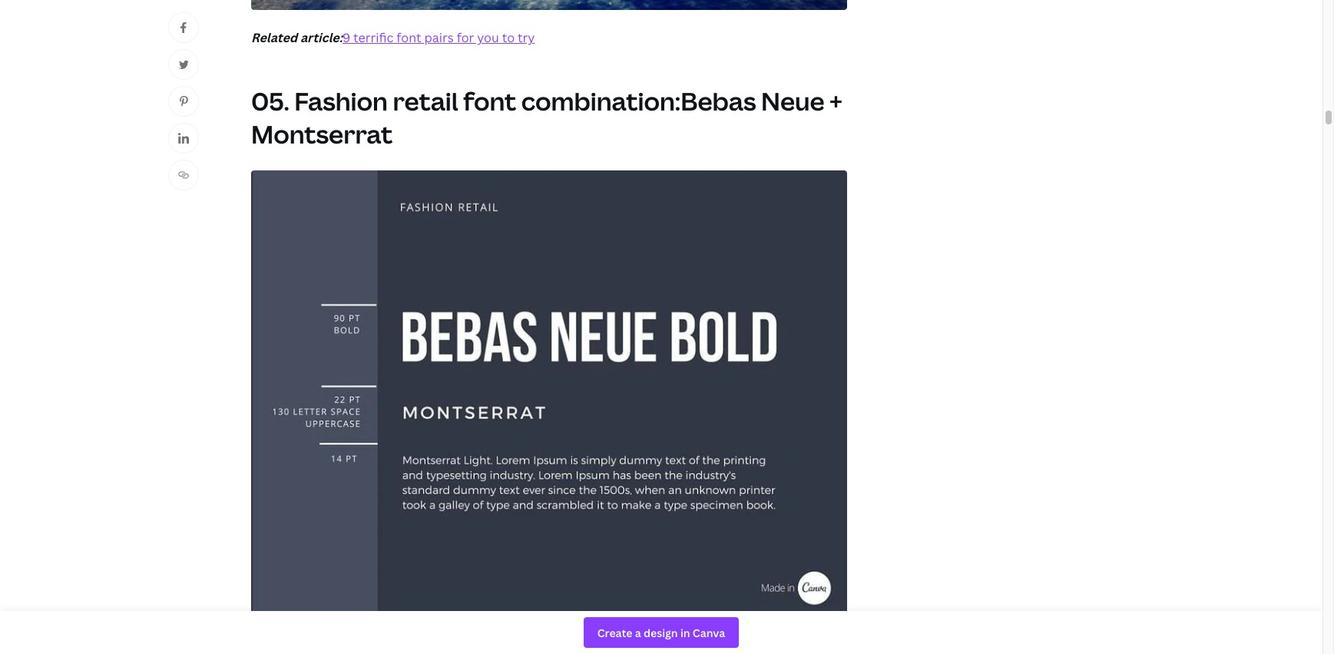 Task type: describe. For each thing, give the bounding box(es) containing it.
9 terrific font pairs for you to try link
[[343, 30, 535, 46]]

terrific
[[353, 30, 394, 46]]

for
[[457, 30, 474, 46]]

0 vertical spatial font
[[396, 30, 421, 46]]

related article: 9 terrific font pairs for you to try
[[251, 30, 535, 46]]

you
[[477, 30, 499, 46]]

font inside 05. fashion retail font combination:bebas neue + montserrat
[[463, 85, 516, 118]]

article:
[[300, 30, 343, 46]]

05.
[[251, 85, 289, 118]]

montserrat
[[251, 118, 393, 151]]

try
[[518, 30, 535, 46]]

05. fashion retail font combination:bebas neue + montserrat
[[251, 85, 843, 151]]

retail
[[393, 85, 458, 118]]



Task type: vqa. For each thing, say whether or not it's contained in the screenshot.
Team 1 ELEMENT
no



Task type: locate. For each thing, give the bounding box(es) containing it.
combination:bebas
[[521, 85, 756, 118]]

fashion
[[294, 85, 388, 118]]

font down the "you"
[[463, 85, 516, 118]]

font
[[396, 30, 421, 46], [463, 85, 516, 118]]

9
[[343, 30, 350, 46]]

1 vertical spatial font
[[463, 85, 516, 118]]

1 horizontal spatial font
[[463, 85, 516, 118]]

+
[[830, 85, 843, 118]]

font left pairs
[[396, 30, 421, 46]]

neue
[[761, 85, 825, 118]]

to
[[502, 30, 515, 46]]

related
[[251, 30, 297, 46]]

pairs
[[424, 30, 454, 46]]

0 horizontal spatial font
[[396, 30, 421, 46]]



